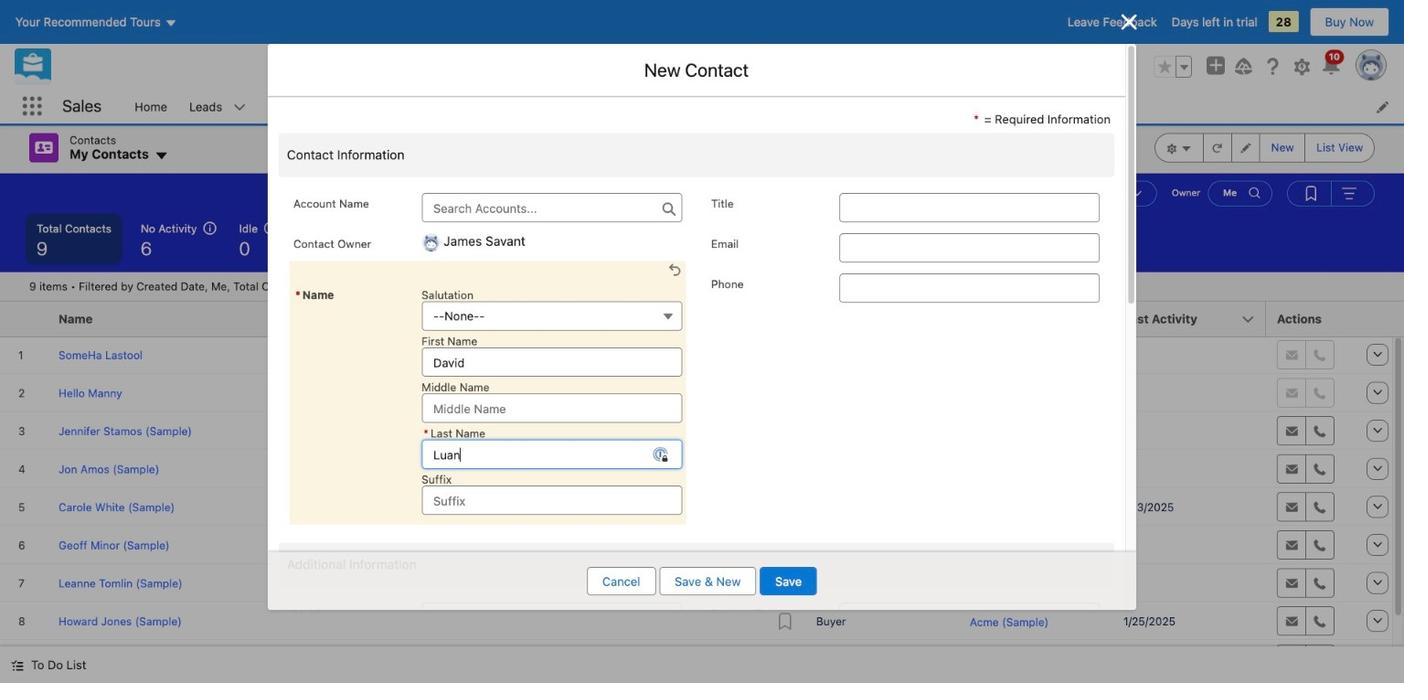 Task type: describe. For each thing, give the bounding box(es) containing it.
Salutation - Current Selection: --None-- button
[[422, 302, 682, 331]]

2 vertical spatial group
[[1288, 181, 1375, 206]]

First Name text field
[[422, 348, 682, 377]]

1 vertical spatial group
[[1155, 133, 1375, 162]]

text default image
[[11, 659, 24, 672]]

Middle Name text field
[[422, 394, 682, 423]]

Suffix text field
[[422, 486, 682, 515]]

account name column header
[[959, 301, 1113, 337]]

contact view settings image
[[1155, 133, 1204, 162]]

inverse image
[[1118, 11, 1140, 33]]

Last Name text field
[[422, 440, 682, 469]]

action image
[[1358, 301, 1404, 336]]



Task type: locate. For each thing, give the bounding box(es) containing it.
row number column header
[[0, 301, 48, 337]]

list
[[124, 89, 1405, 124]]

list item
[[178, 89, 257, 124], [257, 89, 355, 124], [667, 89, 743, 124], [944, 89, 1030, 124], [290, 261, 686, 524]]

None text field
[[840, 234, 1100, 263], [840, 274, 1100, 303], [840, 234, 1100, 263], [840, 274, 1100, 303]]

last activity column header
[[1113, 301, 1266, 337]]

cell
[[765, 336, 806, 374], [806, 336, 959, 374], [959, 336, 1113, 374], [765, 374, 806, 412], [806, 374, 959, 412], [959, 374, 1113, 412], [765, 412, 806, 450], [806, 412, 959, 450], [959, 412, 1113, 450], [765, 450, 806, 488], [806, 450, 959, 488], [959, 450, 1113, 488], [765, 488, 806, 526], [806, 488, 959, 526], [959, 488, 1113, 526], [1113, 526, 1266, 564], [1113, 564, 1266, 602], [0, 640, 48, 678], [765, 640, 806, 678], [806, 640, 959, 678], [959, 640, 1113, 678]]

important column header
[[765, 301, 806, 337]]

name column header
[[48, 301, 765, 337]]

action column header
[[1358, 301, 1404, 337]]

actions column header
[[1266, 301, 1358, 337]]

Search Accounts... text field
[[422, 193, 682, 223]]

group
[[1154, 55, 1192, 77], [1155, 133, 1375, 162], [1288, 181, 1375, 206]]

grid
[[0, 301, 1404, 679]]

0 vertical spatial group
[[1154, 55, 1192, 77]]

title column header
[[806, 301, 959, 337]]

status
[[29, 280, 308, 293]]

row number image
[[0, 301, 48, 336]]

None text field
[[840, 193, 1100, 223]]

key performance indicators group
[[0, 214, 1405, 272]]



Task type: vqa. For each thing, say whether or not it's contained in the screenshot.
third 'list item' from left
no



